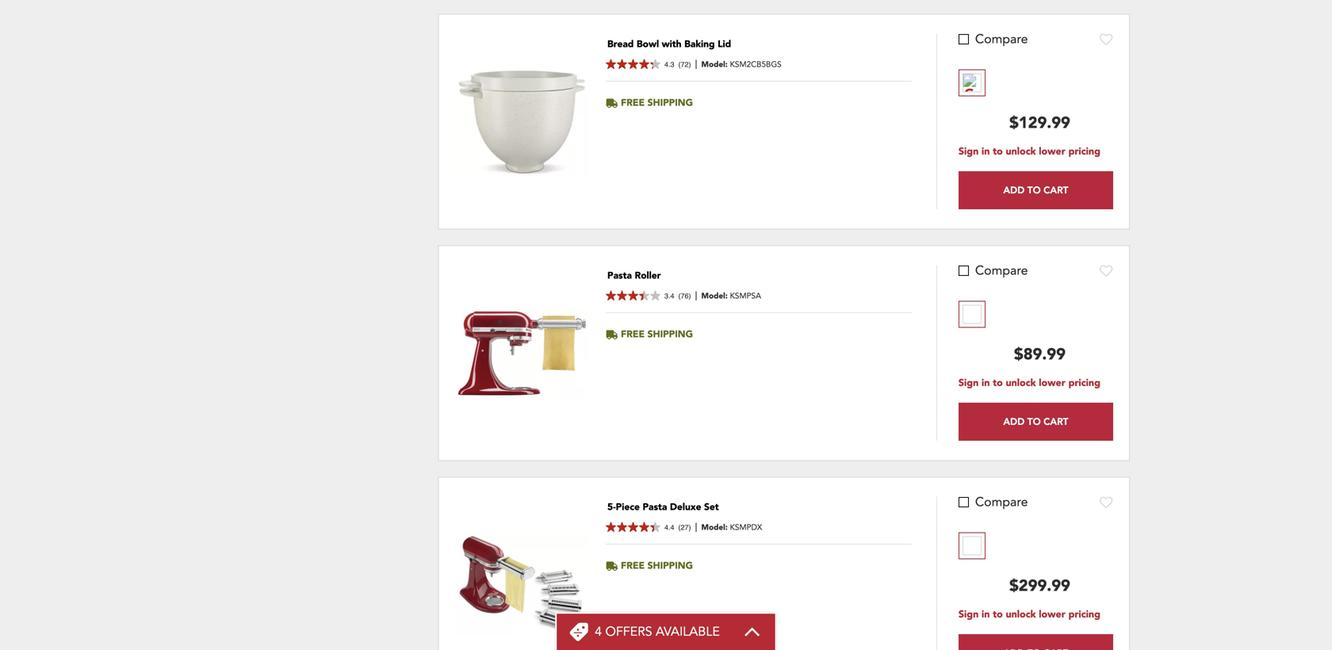 Task type: vqa. For each thing, say whether or not it's contained in the screenshot.
the left a
no



Task type: describe. For each thing, give the bounding box(es) containing it.
available
[[656, 623, 720, 641]]

to for $299.99
[[993, 608, 1003, 621]]

(27)
[[678, 524, 691, 532]]

5-piece pasta deluxe set
[[608, 501, 719, 514]]

lower for $89.99
[[1039, 376, 1066, 390]]

3.4
[[665, 292, 675, 300]]

model: ksmpsa
[[702, 290, 761, 301]]

pasta roller link
[[608, 269, 661, 282]]

bread bowl with baking lid
[[608, 38, 731, 51]]

compare for $129.99
[[975, 31, 1028, 48]]

lower for $129.99
[[1039, 145, 1066, 158]]

lid
[[718, 38, 731, 51]]

pricing for $129.99
[[1069, 145, 1101, 158]]

free shipping for $89.99
[[621, 328, 693, 341]]

model: ksmpdx
[[702, 522, 762, 533]]

sign for $299.99
[[959, 608, 979, 621]]

add for $129.99
[[1003, 184, 1025, 196]]

add to cart for $129.99
[[1003, 184, 1069, 196]]

unlock for $299.99
[[1006, 608, 1036, 621]]

compare for $299.99
[[975, 494, 1028, 511]]

cart for $89.99
[[1044, 415, 1069, 428]]

sign for $89.99
[[959, 376, 979, 390]]

free shipping for $299.99
[[621, 560, 693, 573]]

piece
[[616, 501, 640, 514]]

free shipping for $129.99
[[621, 96, 693, 109]]

to for $129.99
[[993, 145, 1003, 158]]

in for $89.99
[[982, 376, 990, 390]]

to for $89.99
[[993, 376, 1003, 390]]

cart for $129.99
[[1044, 184, 1069, 196]]

sign in to unlock lower pricing for $299.99
[[959, 608, 1101, 621]]

roller
[[635, 269, 661, 282]]

to for $89.99
[[1028, 415, 1041, 428]]

(76)
[[678, 292, 691, 300]]

promo tag image
[[570, 623, 589, 642]]

sign for $129.99
[[959, 145, 979, 158]]

4.4 (27)
[[665, 524, 691, 532]]

ksmpdx
[[730, 522, 762, 533]]

heading containing 4
[[595, 623, 720, 641]]

5-
[[608, 501, 616, 514]]

shipping for $89.99
[[648, 328, 693, 341]]

add to wish list image for $129.99
[[1100, 33, 1113, 46]]

pasta roller
[[608, 269, 661, 282]]

shipping for $299.99
[[648, 560, 693, 573]]

unlock for $89.99
[[1006, 376, 1036, 390]]



Task type: locate. For each thing, give the bounding box(es) containing it.
shipping down "4.3"
[[648, 96, 693, 109]]

set
[[704, 501, 719, 514]]

sign
[[959, 145, 979, 158], [959, 376, 979, 390], [959, 608, 979, 621]]

0 vertical spatial free shipping
[[621, 96, 693, 109]]

2 vertical spatial unlock
[[1006, 608, 1036, 621]]

baking
[[684, 38, 715, 51]]

1 free from the top
[[621, 96, 645, 109]]

2 vertical spatial shipping
[[648, 560, 693, 573]]

2 add to cart button from the top
[[959, 403, 1113, 441]]

bread bowl with baking lid link
[[608, 38, 731, 51]]

2 unlock from the top
[[1006, 376, 1036, 390]]

1 vertical spatial add to wish list image
[[1100, 265, 1113, 277]]

0 vertical spatial add to cart button
[[959, 171, 1113, 209]]

model: right (76)
[[702, 290, 728, 301]]

offers
[[606, 623, 652, 641]]

sign in to unlock lower pricing down $299.99
[[959, 608, 1101, 621]]

sign down grey speckle image
[[959, 145, 979, 158]]

to for $129.99
[[1028, 184, 1041, 196]]

model: down set
[[702, 522, 728, 533]]

add to cart down $89.99
[[1003, 415, 1069, 428]]

4.4
[[665, 524, 675, 532]]

1 vertical spatial add
[[1003, 415, 1025, 428]]

shipping down 3.4
[[648, 328, 693, 341]]

add to cart button for $89.99
[[959, 403, 1113, 441]]

3 free shipping from the top
[[621, 560, 693, 573]]

lower down $129.99
[[1039, 145, 1066, 158]]

1 vertical spatial in
[[982, 376, 990, 390]]

3 sign from the top
[[959, 608, 979, 621]]

to
[[1028, 184, 1041, 196], [1028, 415, 1041, 428]]

1 sign in to unlock lower pricing from the top
[[959, 145, 1101, 158]]

4 offers available
[[595, 623, 720, 641]]

compare up other icon
[[975, 262, 1028, 280]]

add to cart button for $129.99
[[959, 171, 1113, 209]]

2 free from the top
[[621, 328, 645, 341]]

0 vertical spatial model:
[[702, 59, 728, 70]]

2 cart from the top
[[1044, 415, 1069, 428]]

1 vertical spatial free
[[621, 328, 645, 341]]

to
[[993, 145, 1003, 158], [993, 376, 1003, 390], [993, 608, 1003, 621]]

free
[[621, 96, 645, 109], [621, 328, 645, 341], [621, 560, 645, 573]]

sign down other image
[[959, 608, 979, 621]]

add
[[1003, 184, 1025, 196], [1003, 415, 1025, 428]]

free for $129.99
[[621, 96, 645, 109]]

$89.99
[[1014, 344, 1066, 365]]

1 to from the top
[[1028, 184, 1041, 196]]

free for $89.99
[[621, 328, 645, 341]]

compare up other image
[[975, 494, 1028, 511]]

0 vertical spatial add
[[1003, 184, 1025, 196]]

4.3
[[665, 60, 675, 69]]

1 vertical spatial to
[[1028, 415, 1041, 428]]

2 vertical spatial sign
[[959, 608, 979, 621]]

2 vertical spatial free shipping
[[621, 560, 693, 573]]

unlock for $129.99
[[1006, 145, 1036, 158]]

3 in from the top
[[982, 608, 990, 621]]

1 sign from the top
[[959, 145, 979, 158]]

add to cart
[[1003, 184, 1069, 196], [1003, 415, 1069, 428]]

1 vertical spatial to
[[993, 376, 1003, 390]]

1 model: from the top
[[702, 59, 728, 70]]

2 vertical spatial add to wish list image
[[1100, 496, 1113, 509]]

2 sign in to unlock lower pricing from the top
[[959, 376, 1101, 390]]

compare for $89.99
[[975, 262, 1028, 280]]

lower for $299.99
[[1039, 608, 1066, 621]]

1 add from the top
[[1003, 184, 1025, 196]]

model: ksm2cb5bgs
[[702, 59, 782, 70]]

1 lower from the top
[[1039, 145, 1066, 158]]

0 vertical spatial add to wish list image
[[1100, 33, 1113, 46]]

heading
[[595, 623, 720, 641]]

sign in to unlock lower pricing down $129.99
[[959, 145, 1101, 158]]

3 unlock from the top
[[1006, 608, 1036, 621]]

1 compare from the top
[[975, 31, 1028, 48]]

1 vertical spatial sign
[[959, 376, 979, 390]]

2 lower from the top
[[1039, 376, 1066, 390]]

pricing for $89.99
[[1069, 376, 1101, 390]]

1 vertical spatial free shipping
[[621, 328, 693, 341]]

unlock down $129.99
[[1006, 145, 1036, 158]]

2 add to cart from the top
[[1003, 415, 1069, 428]]

add to cart button down $89.99
[[959, 403, 1113, 441]]

1 unlock from the top
[[1006, 145, 1036, 158]]

2 to from the top
[[993, 376, 1003, 390]]

bread bowl with baking lid image
[[455, 66, 589, 177]]

3 free from the top
[[621, 560, 645, 573]]

2 vertical spatial model:
[[702, 522, 728, 533]]

free shipping down "4.3"
[[621, 96, 693, 109]]

model: for $299.99
[[702, 522, 728, 533]]

2 sign from the top
[[959, 376, 979, 390]]

2 in from the top
[[982, 376, 990, 390]]

2 to from the top
[[1028, 415, 1041, 428]]

0 vertical spatial in
[[982, 145, 990, 158]]

2 vertical spatial to
[[993, 608, 1003, 621]]

model:
[[702, 59, 728, 70], [702, 290, 728, 301], [702, 522, 728, 533]]

$299.99
[[1010, 575, 1071, 597]]

grey speckle image
[[963, 73, 982, 93]]

1 add to cart button from the top
[[959, 171, 1113, 209]]

free shipping
[[621, 96, 693, 109], [621, 328, 693, 341], [621, 560, 693, 573]]

2 vertical spatial lower
[[1039, 608, 1066, 621]]

unlock
[[1006, 145, 1036, 158], [1006, 376, 1036, 390], [1006, 608, 1036, 621]]

3 compare from the top
[[975, 494, 1028, 511]]

1 pricing from the top
[[1069, 145, 1101, 158]]

model: for $129.99
[[702, 59, 728, 70]]

unlock down $299.99
[[1006, 608, 1036, 621]]

to down $129.99
[[1028, 184, 1041, 196]]

add to wish list image for $299.99
[[1100, 496, 1113, 509]]

3.4 (76)
[[665, 292, 691, 300]]

1 vertical spatial lower
[[1039, 376, 1066, 390]]

0 vertical spatial unlock
[[1006, 145, 1036, 158]]

add to wish list image for $89.99
[[1100, 265, 1113, 277]]

1 free shipping from the top
[[621, 96, 693, 109]]

compare up grey speckle image
[[975, 31, 1028, 48]]

1 add to wish list image from the top
[[1100, 33, 1113, 46]]

shipping
[[648, 96, 693, 109], [648, 328, 693, 341], [648, 560, 693, 573]]

5-piece pasta deluxe set image
[[455, 534, 589, 635]]

pasta
[[608, 269, 632, 282], [643, 501, 667, 514]]

lower down $89.99
[[1039, 376, 1066, 390]]

$129.99
[[1010, 112, 1071, 134]]

0 vertical spatial shipping
[[648, 96, 693, 109]]

2 vertical spatial compare
[[975, 494, 1028, 511]]

free down bread
[[621, 96, 645, 109]]

add to cart button
[[959, 171, 1113, 209], [959, 403, 1113, 441]]

2 vertical spatial pricing
[[1069, 608, 1101, 621]]

bread
[[608, 38, 634, 51]]

0 vertical spatial to
[[993, 145, 1003, 158]]

3 pricing from the top
[[1069, 608, 1101, 621]]

1 vertical spatial add to cart button
[[959, 403, 1113, 441]]

1 vertical spatial add to cart
[[1003, 415, 1069, 428]]

0 vertical spatial to
[[1028, 184, 1041, 196]]

ksm2cb5bgs
[[730, 59, 782, 70]]

0 vertical spatial free
[[621, 96, 645, 109]]

in
[[982, 145, 990, 158], [982, 376, 990, 390], [982, 608, 990, 621]]

lower down $299.99
[[1039, 608, 1066, 621]]

1 vertical spatial shipping
[[648, 328, 693, 341]]

2 vertical spatial free
[[621, 560, 645, 573]]

1 cart from the top
[[1044, 184, 1069, 196]]

in for $129.99
[[982, 145, 990, 158]]

0 vertical spatial compare
[[975, 31, 1028, 48]]

add to cart down $129.99
[[1003, 184, 1069, 196]]

add to wish list image
[[1100, 33, 1113, 46], [1100, 265, 1113, 277], [1100, 496, 1113, 509]]

pricing for $299.99
[[1069, 608, 1101, 621]]

model: for $89.99
[[702, 290, 728, 301]]

add down $89.99
[[1003, 415, 1025, 428]]

1 vertical spatial pricing
[[1069, 376, 1101, 390]]

cart down $89.99
[[1044, 415, 1069, 428]]

sign down other icon
[[959, 376, 979, 390]]

free down "piece"
[[621, 560, 645, 573]]

3 model: from the top
[[702, 522, 728, 533]]

cart
[[1044, 184, 1069, 196], [1044, 415, 1069, 428]]

model: down lid
[[702, 59, 728, 70]]

free down pasta roller
[[621, 328, 645, 341]]

sign in to unlock lower pricing for $89.99
[[959, 376, 1101, 390]]

2 model: from the top
[[702, 290, 728, 301]]

2 add to wish list image from the top
[[1100, 265, 1113, 277]]

free shipping down 4.4
[[621, 560, 693, 573]]

with
[[662, 38, 682, 51]]

1 shipping from the top
[[648, 96, 693, 109]]

2 shipping from the top
[[648, 328, 693, 341]]

5-piece pasta deluxe set link
[[608, 501, 719, 514]]

ksmpsa
[[730, 290, 761, 301]]

1 vertical spatial cart
[[1044, 415, 1069, 428]]

bowl
[[637, 38, 659, 51]]

in for $299.99
[[982, 608, 990, 621]]

to down $89.99
[[1028, 415, 1041, 428]]

pasta up 4.4
[[643, 501, 667, 514]]

shipping for $129.99
[[648, 96, 693, 109]]

pasta left roller
[[608, 269, 632, 282]]

1 vertical spatial pasta
[[643, 501, 667, 514]]

other image
[[963, 537, 982, 556]]

2 pricing from the top
[[1069, 376, 1101, 390]]

1 horizontal spatial pasta
[[643, 501, 667, 514]]

1 vertical spatial compare
[[975, 262, 1028, 280]]

sign in to unlock lower pricing for $129.99
[[959, 145, 1101, 158]]

4
[[595, 623, 602, 641]]

0 vertical spatial pasta
[[608, 269, 632, 282]]

3 shipping from the top
[[648, 560, 693, 573]]

2 free shipping from the top
[[621, 328, 693, 341]]

0 vertical spatial pricing
[[1069, 145, 1101, 158]]

1 to from the top
[[993, 145, 1003, 158]]

2 vertical spatial in
[[982, 608, 990, 621]]

2 vertical spatial sign in to unlock lower pricing
[[959, 608, 1101, 621]]

0 vertical spatial sign
[[959, 145, 979, 158]]

0 vertical spatial sign in to unlock lower pricing
[[959, 145, 1101, 158]]

(72)
[[678, 60, 691, 69]]

add to cart for $89.99
[[1003, 415, 1069, 428]]

unlock down $89.99
[[1006, 376, 1036, 390]]

lower
[[1039, 145, 1066, 158], [1039, 376, 1066, 390], [1039, 608, 1066, 621]]

2 add from the top
[[1003, 415, 1025, 428]]

pricing
[[1069, 145, 1101, 158], [1069, 376, 1101, 390], [1069, 608, 1101, 621]]

add to cart button down $129.99
[[959, 171, 1113, 209]]

sign in to unlock lower pricing
[[959, 145, 1101, 158], [959, 376, 1101, 390], [959, 608, 1101, 621]]

1 add to cart from the top
[[1003, 184, 1069, 196]]

deluxe
[[670, 501, 701, 514]]

0 horizontal spatial pasta
[[608, 269, 632, 282]]

1 vertical spatial model:
[[702, 290, 728, 301]]

4.3 (72)
[[665, 60, 691, 69]]

cart down $129.99
[[1044, 184, 1069, 196]]

other image
[[963, 305, 982, 324]]

3 to from the top
[[993, 608, 1003, 621]]

compare
[[975, 31, 1028, 48], [975, 262, 1028, 280], [975, 494, 1028, 511]]

3 add to wish list image from the top
[[1100, 496, 1113, 509]]

free for $299.99
[[621, 560, 645, 573]]

0 vertical spatial cart
[[1044, 184, 1069, 196]]

3 sign in to unlock lower pricing from the top
[[959, 608, 1101, 621]]

chevron icon image
[[744, 627, 761, 637]]

1 vertical spatial unlock
[[1006, 376, 1036, 390]]

add down $129.99
[[1003, 184, 1025, 196]]

shipping down 4.4
[[648, 560, 693, 573]]

0 vertical spatial lower
[[1039, 145, 1066, 158]]

3 lower from the top
[[1039, 608, 1066, 621]]

add for $89.99
[[1003, 415, 1025, 428]]

free shipping down 3.4
[[621, 328, 693, 341]]

1 vertical spatial sign in to unlock lower pricing
[[959, 376, 1101, 390]]

2 compare from the top
[[975, 262, 1028, 280]]

1 in from the top
[[982, 145, 990, 158]]

0 vertical spatial add to cart
[[1003, 184, 1069, 196]]

pasta roller image
[[455, 308, 589, 398]]

sign in to unlock lower pricing down $89.99
[[959, 376, 1101, 390]]



